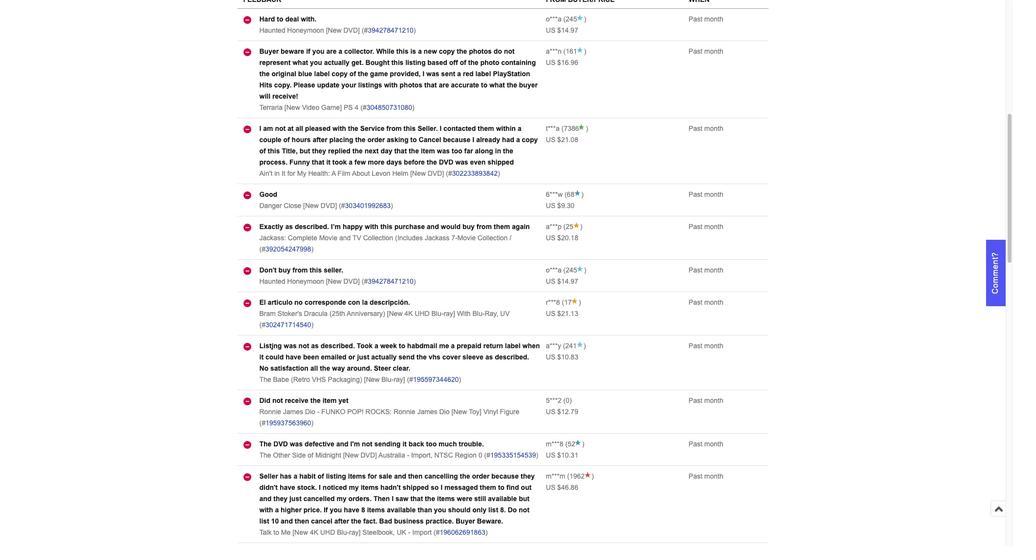 Task type: locate. For each thing, give the bounding box(es) containing it.
0 vertical spatial honeymoon
[[287, 26, 324, 34]]

my
[[349, 484, 359, 492], [337, 495, 347, 503]]

good danger close [new dvd] (# 303401992683 )
[[259, 191, 393, 210]]

not right do at the right bottom of page
[[519, 507, 529, 514]]

1 horizontal spatial buy
[[463, 223, 475, 231]]

the down 8 on the left bottom of the page
[[351, 518, 361, 526]]

0 vertical spatial too
[[452, 147, 462, 155]]

receive
[[285, 397, 308, 405]]

4 month from the top
[[704, 191, 723, 199]]

of inside the seller has a habit of listing items for sale and then cancelling the order because they didn't have stock.  i noticed my items hadn't shipped so i messaged them to find out and they just cancelled my orders.  then i saw that the items were still available but with a higher price.  if you have 8 items available than you should only list 8.  do not list 10 and then cancel after the fact.  bad business practice.   buyer beware. talk to me [new 4k uhd blu-ray] steelbook, uk - import (# 196062691863 )
[[318, 473, 324, 481]]

that up than
[[410, 495, 423, 503]]

1 horizontal spatial my
[[349, 484, 359, 492]]

not inside i am not at all pleased with the service from this seller. i contacted them within a couple of hours after placing the order asking to cancel because i already had a copy of this title, but they replied the next day that the item was too far along in the process. funny that it took a few more days before the dvd was even shipped ain't in it for my health: a film about levon helm [new dvd] (# 302233893842 )
[[275, 125, 286, 133]]

much
[[439, 441, 457, 448]]

with.
[[301, 15, 316, 23]]

this left is
[[396, 48, 409, 55]]

and inside jackass: complete movie and tv collection (includes jackass 7-movie collection / (#
[[339, 234, 351, 242]]

listjng was not as described. took a week to habdmail me a prepaid return label when it could have been emailed or just actually send the vhs cover sleeve as described. no satisfaction all the way around. steer clear. element
[[259, 342, 540, 373]]

2 245 from the top
[[566, 267, 577, 274]]

196062691863
[[440, 529, 485, 537]]

[new inside i am not at all pleased with the service from this seller. i contacted them within a couple of hours after placing the order asking to cancel because i already had a copy of this title, but they replied the next day that the item was too far along in the process. funny that it took a few more days before the dvd was even shipped ain't in it for my health: a film about levon helm [new dvd] (# 302233893842 )
[[410, 170, 426, 178]]

0 vertical spatial haunted
[[259, 26, 285, 34]]

1 horizontal spatial actually
[[371, 354, 397, 361]]

region
[[455, 452, 477, 460]]

was down cancel
[[437, 147, 450, 155]]

1 vertical spatial ray]
[[394, 376, 405, 384]]

the down 195937563960
[[259, 441, 272, 448]]

return
[[483, 342, 503, 350]]

3 past month element from the top
[[689, 125, 723, 133]]

if
[[306, 48, 310, 55]]

2 horizontal spatial as
[[485, 354, 493, 361]]

to right asking
[[410, 136, 417, 144]]

shipped inside the seller has a habit of listing items for sale and then cancelling the order because they didn't have stock.  i noticed my items hadn't shipped so i messaged them to find out and they just cancelled my orders.  then i saw that the items were still available but with a higher price.  if you have 8 items available than you should only list 8.  do not list 10 and then cancel after the fact.  bad business practice.   buyer beware. talk to me [new 4k uhd blu-ray] steelbook, uk - import (# 196062691863 )
[[403, 484, 429, 492]]

month for good danger close [new dvd] (# 303401992683 )
[[704, 191, 723, 199]]

exactly as described. i'm happy with this purchase and would buy from them again element
[[259, 223, 530, 231]]

not up the been
[[299, 342, 309, 350]]

8 feedback left by buyer. element from the top
[[546, 342, 561, 350]]

2 past month from the top
[[689, 48, 723, 55]]

0 vertical spatial the
[[259, 376, 271, 384]]

0 horizontal spatial james
[[283, 408, 303, 416]]

list left 10
[[259, 518, 269, 526]]

with down game
[[384, 81, 398, 89]]

habdmail
[[407, 342, 437, 350]]

el
[[259, 299, 266, 307]]

7 month from the top
[[704, 299, 723, 307]]

1 vertical spatial item
[[323, 397, 337, 405]]

5 feedback left by buyer. element from the top
[[546, 223, 562, 231]]

process.
[[259, 159, 288, 166]]

1 vertical spatial what
[[489, 81, 505, 89]]

1 vertical spatial honeymoon
[[287, 278, 324, 286]]

from up asking
[[386, 125, 402, 133]]

uk
[[397, 529, 406, 537]]

babe
[[273, 376, 289, 384]]

shipped inside i am not at all pleased with the service from this seller. i contacted them within a couple of hours after placing the order asking to cancel because i already had a copy of this title, but they replied the next day that the item was too far along in the process. funny that it took a few more days before the dvd was even shipped ain't in it for my health: a film about levon helm [new dvd] (# 302233893842 )
[[488, 159, 514, 166]]

1 245 from the top
[[566, 15, 577, 23]]

past for don't buy from this seller. haunted honeymoon [new dvd] (# 394278471210 )
[[689, 267, 702, 274]]

1 horizontal spatial order
[[472, 473, 490, 481]]

were
[[457, 495, 472, 503]]

11 month from the top
[[704, 473, 723, 481]]

this left seller.
[[310, 267, 322, 274]]

was inside listjng was not as described. took a week to habdmail me a prepaid return label when it could have been emailed or just actually send the vhs cover sleeve as described. no satisfaction all the way around. steer clear. the babe (retro vhs packaging) [new blu-ray] (# 195597344620 )
[[284, 342, 297, 350]]

1 vertical spatial for
[[368, 473, 377, 481]]

have left 8 on the left bottom of the page
[[344, 507, 359, 514]]

1 the from the top
[[259, 376, 271, 384]]

i inside buyer beware if you are a collector. while this is a new copy the photos do not represent what you actually get. bought this listing based off of the photo containing the original blue label copy of the game provided, i was sent a red label playstation hits copy.  please update your listings with photos that are accurate to what the buyer will receive! terraria [new video game] ps 4 (# 304850731080 )
[[423, 70, 424, 78]]

saw
[[396, 495, 409, 503]]

o***a for don't buy from this seller. haunted honeymoon [new dvd] (# 394278471210 )
[[546, 267, 562, 274]]

0 horizontal spatial just
[[289, 495, 302, 503]]

order inside the seller has a habit of listing items for sale and then cancelling the order because they didn't have stock.  i noticed my items hadn't shipped so i messaged them to find out and they just cancelled my orders.  then i saw that the items were still available but with a higher price.  if you have 8 items available than you should only list 8.  do not list 10 and then cancel after the fact.  bad business practice.   buyer beware. talk to me [new 4k uhd blu-ray] steelbook, uk - import (# 196062691863 )
[[472, 473, 490, 481]]

am
[[263, 125, 273, 133]]

[new inside the seller has a habit of listing items for sale and then cancelling the order because they didn't have stock.  i noticed my items hadn't shipped so i messaged them to find out and they just cancelled my orders.  then i saw that the items were still available but with a higher price.  if you have 8 items available than you should only list 8.  do not list 10 and then cancel after the fact.  bad business practice.   buyer beware. talk to me [new 4k uhd blu-ray] steelbook, uk - import (# 196062691863 )
[[292, 529, 308, 537]]

7 feedback left by buyer. element from the top
[[546, 299, 560, 307]]

too up import,
[[426, 441, 437, 448]]

[new
[[326, 26, 342, 34], [284, 104, 300, 112], [410, 170, 426, 178], [303, 202, 319, 210], [326, 278, 342, 286], [387, 310, 403, 318], [364, 376, 380, 384], [452, 408, 467, 416], [343, 452, 359, 460], [292, 529, 308, 537]]

0 horizontal spatial listing
[[326, 473, 346, 481]]

1 vertical spatial ( 245
[[562, 267, 577, 274]]

past month for hard to deal with. haunted honeymoon [new dvd] (# 394278471210 )
[[689, 15, 723, 23]]

not right do on the left top of page
[[504, 48, 515, 55]]

0 horizontal spatial because
[[443, 136, 471, 144]]

hadn't
[[380, 484, 401, 492]]

9 month from the top
[[704, 397, 723, 405]]

good element
[[259, 191, 277, 199]]

video
[[302, 104, 319, 112]]

1 vertical spatial from
[[477, 223, 492, 231]]

will
[[259, 92, 270, 100]]

ps
[[344, 104, 353, 112]]

r***8
[[546, 299, 560, 307]]

them up already
[[478, 125, 494, 133]]

past month for seller has a habit of listing items for sale and then cancelling the order because they didn't have stock.  i noticed my items hadn't shipped so i messaged them to find out and they just cancelled my orders.  then i saw that the items were still available but with a higher price.  if you have 8 items available than you should only list 8.  do not list 10 and then cancel after the fact.  bad business practice.   buyer beware. talk to me [new 4k uhd blu-ray] steelbook, uk - import (# 196062691863 )
[[689, 473, 723, 481]]

2 vertical spatial it
[[403, 441, 407, 448]]

to inside i am not at all pleased with the service from this seller. i contacted them within a couple of hours after placing the order asking to cancel because i already had a copy of this title, but they replied the next day that the item was too far along in the process. funny that it took a few more days before the dvd was even shipped ain't in it for my health: a film about levon helm [new dvd] (# 302233893842 )
[[410, 136, 417, 144]]

us for don't buy from this seller. haunted honeymoon [new dvd] (# 394278471210 )
[[546, 278, 555, 286]]

us down a***n
[[546, 59, 555, 67]]

0 horizontal spatial copy
[[332, 70, 348, 78]]

1 vertical spatial order
[[472, 473, 490, 481]]

5***2
[[546, 397, 562, 405]]

feedback left by buyer. element containing a***n
[[546, 48, 562, 55]]

245 for don't buy from this seller. haunted honeymoon [new dvd] (# 394278471210 )
[[566, 267, 577, 274]]

seller has a habit of listing items for sale and then cancelling the order because they didn't have stock.  i noticed my items hadn't shipped so i messaged them to find out and they just cancelled my orders.  then i saw that the items were still available but with a higher price.  if you have 8 items available than you should only list 8.  do not list 10 and then cancel after the fact.  bad business practice.   buyer beware. element
[[259, 473, 535, 526]]

after inside i am not at all pleased with the service from this seller. i contacted them within a couple of hours after placing the order asking to cancel because i already had a copy of this title, but they replied the next day that the item was too far along in the process. funny that it took a few more days before the dvd was even shipped ain't in it for my health: a film about levon helm [new dvd] (# 302233893842 )
[[313, 136, 327, 144]]

- inside ronnie james dio - funko pop! rocks: ronnie james dio [new toy] vinyl figure (#
[[317, 408, 320, 416]]

1 vertical spatial actually
[[371, 354, 397, 361]]

7 past from the top
[[689, 299, 702, 307]]

blu- left the steelbook,
[[337, 529, 349, 537]]

0 horizontal spatial shipped
[[403, 484, 429, 492]]

1 horizontal spatial 4k
[[405, 310, 413, 318]]

- left funko
[[317, 408, 320, 416]]

actually left get.
[[324, 59, 350, 67]]

9 feedback left by buyer. element from the top
[[546, 397, 562, 405]]

i up cancelled
[[319, 484, 321, 492]]

[new inside bram stoker's dracula (25th anniversary) [new 4k uhd blu-ray] with blu-ray, uv (#
[[387, 310, 403, 318]]

1 horizontal spatial ronnie
[[394, 408, 415, 416]]

0 horizontal spatial actually
[[324, 59, 350, 67]]

hits
[[259, 81, 272, 89]]

(# inside the seller has a habit of listing items for sale and then cancelling the order because they didn't have stock.  i noticed my items hadn't shipped so i messaged them to find out and they just cancelled my orders.  then i saw that the items were still available but with a higher price.  if you have 8 items available than you should only list 8.  do not list 10 and then cancel after the fact.  bad business practice.   buyer beware. talk to me [new 4k uhd blu-ray] steelbook, uk - import (# 196062691863 )
[[434, 529, 440, 537]]

1 394278471210 from the top
[[368, 26, 414, 34]]

0 vertical spatial o***a
[[546, 15, 562, 23]]

to up send
[[399, 342, 405, 350]]

1 horizontal spatial 0
[[566, 397, 570, 405]]

( up $46.86
[[567, 473, 570, 481]]

not inside buyer beware if you are a collector. while this is a new copy the photos do not represent what you actually get. bought this listing based off of the photo containing the original blue label copy of the game provided, i was sent a red label playstation hits copy.  please update your listings with photos that are accurate to what the buyer will receive! terraria [new video game] ps 4 (# 304850731080 )
[[504, 48, 515, 55]]

dvd inside i am not at all pleased with the service from this seller. i contacted them within a couple of hours after placing the order asking to cancel because i already had a copy of this title, but they replied the next day that the item was too far along in the process. funny that it took a few more days before the dvd was even shipped ain't in it for my health: a film about levon helm [new dvd] (# 302233893842 )
[[439, 159, 453, 166]]

anniversary)
[[347, 310, 385, 318]]

$9.30
[[557, 202, 574, 210]]

item down cancel
[[421, 147, 435, 155]]

2 past month element from the top
[[689, 48, 723, 55]]

feedback left by buyer. element down from buyer/price element
[[546, 15, 562, 23]]

us down the r***8
[[546, 310, 555, 318]]

0 vertical spatial but
[[300, 147, 310, 155]]

actually up steer
[[371, 354, 397, 361]]

10 us from the top
[[546, 452, 555, 460]]

only
[[472, 507, 486, 514]]

buy right would
[[463, 223, 475, 231]]

us for listjng was not as described. took a week to habdmail me a prepaid return label when it could have been emailed or just actually send the vhs cover sleeve as described. no satisfaction all the way around. steer clear. the babe (retro vhs packaging) [new blu-ray] (# 195597344620 )
[[546, 354, 555, 361]]

10 feedback left by buyer. element from the top
[[546, 441, 563, 448]]

1 horizontal spatial dio
[[439, 408, 450, 416]]

buy inside don't buy from this seller. haunted honeymoon [new dvd] (# 394278471210 )
[[279, 267, 291, 274]]

original
[[272, 70, 296, 78]]

( right '5***2'
[[563, 397, 566, 405]]

1 vertical spatial but
[[519, 495, 529, 503]]

what down "playstation"
[[489, 81, 505, 89]]

2 horizontal spatial label
[[505, 342, 521, 350]]

dvd
[[439, 159, 453, 166], [273, 441, 288, 448]]

( up the $10.31
[[565, 441, 568, 448]]

replied
[[328, 147, 351, 155]]

are right if
[[326, 48, 337, 55]]

dvd] up con
[[343, 278, 360, 286]]

2 honeymoon from the top
[[287, 278, 324, 286]]

3 month from the top
[[704, 125, 723, 133]]

1 ( 245 from the top
[[562, 15, 577, 23]]

a right took
[[375, 342, 378, 350]]

4 past from the top
[[689, 191, 702, 199]]

you
[[312, 48, 324, 55], [310, 59, 322, 67], [330, 507, 342, 514], [434, 507, 446, 514]]

8 past month from the top
[[689, 342, 723, 350]]

1 vertical spatial dvd
[[273, 441, 288, 448]]

( right a***y
[[563, 342, 565, 350]]

0 vertical spatial for
[[287, 170, 295, 178]]

feedback left by buyer. element for buyer beware if you are a collector. while this is a new copy the photos do not represent what you actually get. bought this listing based off of the photo containing the original blue label copy of the game provided, i was sent a red label playstation hits copy.  please update your listings with photos that are accurate to what the buyer will receive! terraria [new video game] ps 4 (# 304850731080 )
[[546, 48, 562, 55]]

( up $9.30
[[565, 191, 567, 199]]

10 past month element from the top
[[689, 441, 723, 448]]

i right the seller.
[[440, 125, 442, 133]]

of right habit
[[318, 473, 324, 481]]

0 up $12.79
[[566, 397, 570, 405]]

(includes
[[395, 234, 423, 242]]

item inside i am not at all pleased with the service from this seller. i contacted them within a couple of hours after placing the order asking to cancel because i already had a copy of this title, but they replied the next day that the item was too far along in the process. funny that it took a few more days before the dvd was even shipped ain't in it for my health: a film about levon helm [new dvd] (# 302233893842 )
[[421, 147, 435, 155]]

dvd] up the collector. on the left
[[343, 26, 360, 34]]

my down noticed
[[337, 495, 347, 503]]

for right it
[[287, 170, 295, 178]]

hard
[[259, 15, 275, 23]]

feedback left by buyer. element for don't buy from this seller. haunted honeymoon [new dvd] (# 394278471210 )
[[546, 267, 562, 274]]

2 horizontal spatial from
[[477, 223, 492, 231]]

0 vertical spatial dvd
[[439, 159, 453, 166]]

2 vertical spatial them
[[480, 484, 496, 492]]

11 past month element from the top
[[689, 473, 723, 481]]

for inside i am not at all pleased with the service from this seller. i contacted them within a couple of hours after placing the order asking to cancel because i already had a copy of this title, but they replied the next day that the item was too far along in the process. funny that it took a few more days before the dvd was even shipped ain't in it for my health: a film about levon helm [new dvd] (# 302233893842 )
[[287, 170, 295, 178]]

and
[[427, 223, 439, 231], [339, 234, 351, 242], [336, 441, 348, 448], [394, 473, 406, 481], [259, 495, 272, 503], [281, 518, 293, 526]]

( up ( 17
[[563, 267, 566, 274]]

8 us from the top
[[546, 354, 555, 361]]

danger
[[259, 202, 282, 210]]

side
[[292, 452, 306, 460]]

8 month from the top
[[704, 342, 723, 350]]

2 horizontal spatial it
[[403, 441, 407, 448]]

o***a for hard to deal with. haunted honeymoon [new dvd] (# 394278471210 )
[[546, 15, 562, 23]]

don't buy from this seller. haunted honeymoon [new dvd] (# 394278471210 )
[[259, 267, 416, 286]]

buyer inside the seller has a habit of listing items for sale and then cancelling the order because they didn't have stock.  i noticed my items hadn't shipped so i messaged them to find out and they just cancelled my orders.  then i saw that the items were still available but with a higher price.  if you have 8 items available than you should only list 8.  do not list 10 and then cancel after the fact.  bad business practice.   buyer beware. talk to me [new 4k uhd blu-ray] steelbook, uk - import (# 196062691863 )
[[456, 518, 475, 526]]

( for the dvd was defective and i'm not sending it back too much trouble. the other side of midnight [new dvd] australia - import, ntsc region 0 (# 195335154539 )
[[565, 441, 568, 448]]

0 vertical spatial us $14.97
[[546, 26, 578, 34]]

ray] inside the seller has a habit of listing items for sale and then cancelling the order because they didn't have stock.  i noticed my items hadn't shipped so i messaged them to find out and they just cancelled my orders.  then i saw that the items were still available but with a higher price.  if you have 8 items available than you should only list 8.  do not list 10 and then cancel after the fact.  bad business practice.   buyer beware. talk to me [new 4k uhd blu-ray] steelbook, uk - import (# 196062691863 )
[[349, 529, 361, 537]]

buyer up represent
[[259, 48, 279, 55]]

dvd up other
[[273, 441, 288, 448]]

us down '5***2'
[[546, 408, 555, 416]]

0 vertical spatial just
[[357, 354, 369, 361]]

2 $14.97 from the top
[[557, 278, 578, 286]]

3 us from the top
[[546, 136, 555, 144]]

in
[[495, 147, 501, 155], [274, 170, 280, 178]]

2 haunted from the top
[[259, 278, 285, 286]]

listing down is
[[405, 59, 426, 67]]

1 vertical spatial too
[[426, 441, 437, 448]]

with inside buyer beware if you are a collector. while this is a new copy the photos do not represent what you actually get. bought this listing based off of the photo containing the original blue label copy of the game provided, i was sent a red label playstation hits copy.  please update your listings with photos that are accurate to what the buyer will receive! terraria [new video game] ps 4 (# 304850731080 )
[[384, 81, 398, 89]]

past
[[689, 15, 702, 23], [689, 48, 702, 55], [689, 125, 702, 133], [689, 191, 702, 199], [689, 223, 702, 231], [689, 267, 702, 274], [689, 299, 702, 307], [689, 342, 702, 350], [689, 397, 702, 405], [689, 441, 702, 448], [689, 473, 702, 481]]

feedback left by buyer. element containing r***8
[[546, 299, 560, 307]]

( for don't buy from this seller. haunted honeymoon [new dvd] (# 394278471210 )
[[563, 267, 566, 274]]

2 vertical spatial ray]
[[349, 529, 361, 537]]

1 horizontal spatial after
[[334, 518, 349, 526]]

1 horizontal spatial dvd
[[439, 159, 453, 166]]

4 feedback left by buyer. element from the top
[[546, 191, 563, 199]]

0
[[566, 397, 570, 405], [479, 452, 482, 460]]

collection left /
[[478, 234, 508, 242]]

feedback left by buyer. element
[[546, 15, 562, 23], [546, 48, 562, 55], [546, 125, 560, 133], [546, 191, 563, 199], [546, 223, 562, 231], [546, 267, 562, 274], [546, 299, 560, 307], [546, 342, 561, 350], [546, 397, 562, 405], [546, 441, 563, 448], [546, 473, 565, 481]]

o***a
[[546, 15, 562, 23], [546, 267, 562, 274]]

too left far at the top of the page
[[452, 147, 462, 155]]

past month for the dvd was defective and i'm not sending it back too much trouble. the other side of midnight [new dvd] australia - import, ntsc region 0 (# 195335154539 )
[[689, 441, 723, 448]]

feedback left by buyer. element containing a***y
[[546, 342, 561, 350]]

0 horizontal spatial then
[[295, 518, 309, 526]]

$14.97 up 17
[[557, 278, 578, 286]]

0 horizontal spatial they
[[273, 495, 288, 503]]

) inside the dvd was defective and i'm not sending it back too much trouble. the other side of midnight [new dvd] australia - import, ntsc region 0 (# 195335154539 )
[[536, 452, 538, 460]]

2 us from the top
[[546, 59, 555, 67]]

didn't
[[259, 484, 278, 492]]

10 past month from the top
[[689, 441, 723, 448]]

listing up noticed
[[326, 473, 346, 481]]

past month element for good danger close [new dvd] (# 303401992683 )
[[689, 191, 723, 199]]

2 ( 245 from the top
[[562, 267, 577, 274]]

4k
[[405, 310, 413, 318], [310, 529, 318, 537]]

us for i am not at all pleased with the service from this seller. i contacted them within a couple of hours after placing the order asking to cancel because i already had a copy of this title, but they replied the next day that the item was too far along in the process. funny that it took a few more days before the dvd was even shipped ain't in it for my health: a film about levon helm [new dvd] (# 302233893842 )
[[546, 136, 555, 144]]

0 vertical spatial -
[[317, 408, 320, 416]]

did not receive the item yet element
[[259, 397, 348, 405]]

us $14.97 up ( 17
[[546, 278, 578, 286]]

4 past month from the top
[[689, 191, 723, 199]]

the down get.
[[358, 70, 368, 78]]

i right provided,
[[423, 70, 424, 78]]

good
[[259, 191, 277, 199]]

11 past month from the top
[[689, 473, 723, 481]]

6 past month element from the top
[[689, 267, 723, 274]]

0 vertical spatial 394278471210 link
[[368, 26, 414, 34]]

toy]
[[469, 408, 481, 416]]

1 us $14.97 from the top
[[546, 26, 578, 34]]

not
[[504, 48, 515, 55], [275, 125, 286, 133], [299, 342, 309, 350], [272, 397, 283, 405], [362, 441, 372, 448], [519, 507, 529, 514]]

bad
[[379, 518, 392, 526]]

1 vertical spatial all
[[310, 365, 318, 373]]

11 feedback left by buyer. element from the top
[[546, 473, 565, 481]]

) inside hard to deal with. haunted honeymoon [new dvd] (# 394278471210 )
[[414, 26, 416, 34]]

past month element for don't buy from this seller. haunted honeymoon [new dvd] (# 394278471210 )
[[689, 267, 723, 274]]

52
[[568, 441, 575, 448]]

1 vertical spatial 245
[[566, 267, 577, 274]]

us for seller has a habit of listing items for sale and then cancelling the order because they didn't have stock.  i noticed my items hadn't shipped so i messaged them to find out and they just cancelled my orders.  then i saw that the items were still available but with a higher price.  if you have 8 items available than you should only list 8.  do not list 10 and then cancel after the fact.  bad business practice.   buyer beware. talk to me [new 4k uhd blu-ray] steelbook, uk - import (# 196062691863 )
[[546, 484, 555, 492]]

feedback left by buyer. element up us $21.13
[[546, 299, 560, 307]]

1 vertical spatial the
[[259, 441, 272, 448]]

but inside the seller has a habit of listing items for sale and then cancelling the order because they didn't have stock.  i noticed my items hadn't shipped so i messaged them to find out and they just cancelled my orders.  then i saw that the items were still available but with a higher price.  if you have 8 items available than you should only list 8.  do not list 10 and then cancel after the fact.  bad business practice.   buyer beware. talk to me [new 4k uhd blu-ray] steelbook, uk - import (# 196062691863 )
[[519, 495, 529, 503]]

feedback left by buyer. element containing m***m
[[546, 473, 565, 481]]

list left 8.
[[488, 507, 498, 514]]

1 $14.97 from the top
[[557, 26, 578, 34]]

messaged
[[444, 484, 478, 492]]

dvd inside the dvd was defective and i'm not sending it back too much trouble. the other side of midnight [new dvd] australia - import, ntsc region 0 (# 195335154539 )
[[273, 441, 288, 448]]

195597344620
[[413, 376, 459, 384]]

4 past month element from the top
[[689, 191, 723, 199]]

of right side
[[308, 452, 313, 460]]

3 feedback left by buyer. element from the top
[[546, 125, 560, 133]]

9 us from the top
[[546, 408, 555, 416]]

feedback left by buyer. element containing t***a
[[546, 125, 560, 133]]

0 horizontal spatial as
[[285, 223, 293, 231]]

2 past from the top
[[689, 48, 702, 55]]

photos down provided,
[[400, 81, 422, 89]]

) inside i am not at all pleased with the service from this seller. i contacted them within a couple of hours after placing the order asking to cancel because i already had a copy of this title, but they replied the next day that the item was too far along in the process. funny that it took a few more days before the dvd was even shipped ain't in it for my health: a film about levon helm [new dvd] (# 302233893842 )
[[498, 170, 500, 178]]

label inside listjng was not as described. took a week to habdmail me a prepaid return label when it could have been emailed or just actually send the vhs cover sleeve as described. no satisfaction all the way around. steer clear. the babe (retro vhs packaging) [new blu-ray] (# 195597344620 )
[[505, 342, 521, 350]]

4k down the cancel
[[310, 529, 318, 537]]

described. up emailed
[[321, 342, 355, 350]]

0 vertical spatial ( 245
[[562, 15, 577, 23]]

1 vertical spatial 394278471210 link
[[368, 278, 414, 286]]

then
[[408, 473, 423, 481], [295, 518, 309, 526]]

1 vertical spatial 4k
[[310, 529, 318, 537]]

- right uk
[[408, 529, 410, 537]]

month for seller has a habit of listing items for sale and then cancelling the order because they didn't have stock.  i noticed my items hadn't shipped so i messaged them to find out and they just cancelled my orders.  then i saw that the items were still available but with a higher price.  if you have 8 items available than you should only list 8.  do not list 10 and then cancel after the fact.  bad business practice.   buyer beware. talk to me [new 4k uhd blu-ray] steelbook, uk - import (# 196062691863 )
[[704, 473, 723, 481]]

( right t***a
[[562, 125, 564, 133]]

392054247998 )
[[265, 246, 313, 253]]

was up could
[[284, 342, 297, 350]]

us up a***n
[[546, 26, 555, 34]]

just inside listjng was not as described. took a week to habdmail me a prepaid return label when it could have been emailed or just actually send the vhs cover sleeve as described. no satisfaction all the way around. steer clear. the babe (retro vhs packaging) [new blu-ray] (# 195597344620 )
[[357, 354, 369, 361]]

listing
[[405, 59, 426, 67], [326, 473, 346, 481]]

0 horizontal spatial dio
[[305, 408, 315, 416]]

)
[[584, 15, 586, 23], [414, 26, 416, 34], [584, 48, 586, 55], [412, 104, 415, 112], [586, 125, 588, 133], [498, 170, 500, 178], [581, 191, 584, 199], [391, 202, 393, 210], [580, 223, 582, 231], [311, 246, 313, 253], [584, 267, 586, 274], [414, 278, 416, 286], [579, 299, 581, 307], [311, 321, 313, 329], [584, 342, 586, 350], [459, 376, 461, 384], [570, 397, 572, 405], [311, 420, 313, 427], [582, 441, 584, 448], [536, 452, 538, 460], [592, 473, 594, 481], [485, 529, 488, 537]]

past month element
[[689, 15, 723, 23], [689, 48, 723, 55], [689, 125, 723, 133], [689, 191, 723, 199], [689, 223, 723, 231], [689, 267, 723, 274], [689, 299, 723, 307], [689, 342, 723, 350], [689, 397, 723, 405], [689, 441, 723, 448], [689, 473, 723, 481]]

6 us from the top
[[546, 278, 555, 286]]

0 vertical spatial then
[[408, 473, 423, 481]]

1 vertical spatial photos
[[400, 81, 422, 89]]

what
[[292, 59, 308, 67], [489, 81, 505, 89]]

it
[[326, 159, 331, 166], [259, 354, 264, 361], [403, 441, 407, 448]]

ray] inside bram stoker's dracula (25th anniversary) [new 4k uhd blu-ray] with blu-ray, uv (#
[[444, 310, 455, 318]]

and up 'jackass'
[[427, 223, 439, 231]]

8 past month element from the top
[[689, 342, 723, 350]]

1 horizontal spatial photos
[[469, 48, 492, 55]]

0 vertical spatial ray]
[[444, 310, 455, 318]]

2 o***a from the top
[[546, 267, 562, 274]]

blue
[[298, 70, 312, 78]]

8 past from the top
[[689, 342, 702, 350]]

few
[[354, 159, 366, 166]]

bought
[[366, 59, 389, 67]]

past for good danger close [new dvd] (# 303401992683 )
[[689, 191, 702, 199]]

4 us from the top
[[546, 202, 555, 210]]

2 feedback left by buyer. element from the top
[[546, 48, 562, 55]]

past month for listjng was not as described. took a week to habdmail me a prepaid return label when it could have been emailed or just actually send the vhs cover sleeve as described. no satisfaction all the way around. steer clear. the babe (retro vhs packaging) [new blu-ray] (# 195597344620 )
[[689, 342, 723, 350]]

don't buy from this seller. element
[[259, 267, 343, 274]]

us $14.97 for hard to deal with. haunted honeymoon [new dvd] (# 394278471210 )
[[546, 26, 578, 34]]

0 vertical spatial listing
[[405, 59, 426, 67]]

copy right 'had'
[[522, 136, 538, 144]]

do
[[494, 48, 502, 55]]

1 horizontal spatial collection
[[478, 234, 508, 242]]

(# inside jackass: complete movie and tv collection (includes jackass 7-movie collection / (#
[[259, 246, 265, 253]]

2 us $14.97 from the top
[[546, 278, 578, 286]]

3 past month from the top
[[689, 125, 723, 133]]

0 vertical spatial 394278471210
[[368, 26, 414, 34]]

245 for hard to deal with. haunted honeymoon [new dvd] (# 394278471210 )
[[566, 15, 577, 23]]

302471714540
[[265, 321, 311, 329]]

6 month from the top
[[704, 267, 723, 274]]

what up the blue
[[292, 59, 308, 67]]

1 feedback left by buyer. element from the top
[[546, 15, 562, 23]]

0 horizontal spatial ray]
[[349, 529, 361, 537]]

6 feedback left by buyer. element from the top
[[546, 267, 562, 274]]

past for buyer beware if you are a collector. while this is a new copy the photos do not represent what you actually get. bought this listing based off of the photo containing the original blue label copy of the game provided, i was sent a red label playstation hits copy.  please update your listings with photos that are accurate to what the buyer will receive! terraria [new video game] ps 4 (# 304850731080 )
[[689, 48, 702, 55]]

collection
[[363, 234, 393, 242], [478, 234, 508, 242]]

not inside the dvd was defective and i'm not sending it back too much trouble. the other side of midnight [new dvd] australia - import, ntsc region 0 (# 195335154539 )
[[362, 441, 372, 448]]

1 honeymoon from the top
[[287, 26, 324, 34]]

11 us from the top
[[546, 484, 555, 492]]

because up find
[[491, 473, 519, 481]]

month for hard to deal with. haunted honeymoon [new dvd] (# 394278471210 )
[[704, 15, 723, 23]]

helm
[[392, 170, 408, 178]]

1 horizontal spatial james
[[417, 408, 437, 416]]

cancelled
[[304, 495, 335, 503]]

1 o***a from the top
[[546, 15, 562, 23]]

blu- down steer
[[382, 376, 394, 384]]

(# inside the dvd was defective and i'm not sending it back too much trouble. the other side of midnight [new dvd] australia - import, ntsc region 0 (# 195335154539 )
[[484, 452, 490, 460]]

i am not at all pleased with the service from this seller. i contacted them within a couple of hours after placing the order asking to cancel because i already had a copy of this title, but they replied the next day that the item was too far along in the process. funny that it took a few more days before the dvd was even shipped element
[[259, 125, 538, 166]]

month for don't buy from this seller. haunted honeymoon [new dvd] (# 394278471210 )
[[704, 267, 723, 274]]

5 past month from the top
[[689, 223, 723, 231]]

pop!
[[347, 408, 364, 416]]

but down hours
[[300, 147, 310, 155]]

$20.18
[[557, 234, 578, 242]]

1 vertical spatial o***a
[[546, 267, 562, 274]]

0 horizontal spatial list
[[259, 518, 269, 526]]

the down no
[[259, 376, 271, 384]]

0 vertical spatial it
[[326, 159, 331, 166]]

that down asking
[[394, 147, 407, 155]]

feedback left by buyer. element for the dvd was defective and i'm not sending it back too much trouble. the other side of midnight [new dvd] australia - import, ntsc region 0 (# 195335154539 )
[[546, 441, 563, 448]]

copy up off
[[439, 48, 455, 55]]

394278471210 link for )
[[368, 26, 414, 34]]

1 horizontal spatial too
[[452, 147, 462, 155]]

1 394278471210 link from the top
[[368, 26, 414, 34]]

this up provided,
[[391, 59, 404, 67]]

1 horizontal spatial just
[[357, 354, 369, 361]]

feedback left by buyer. element containing 6***w
[[546, 191, 563, 199]]

( for good danger close [new dvd] (# 303401992683 )
[[565, 191, 567, 199]]

i'm
[[331, 223, 341, 231]]

0 horizontal spatial order
[[367, 136, 385, 144]]

( for listjng was not as described. took a week to habdmail me a prepaid return label when it could have been emailed or just actually send the vhs cover sleeve as described. no satisfaction all the way around. steer clear. the babe (retro vhs packaging) [new blu-ray] (# 195597344620 )
[[563, 342, 565, 350]]

within
[[496, 125, 516, 133]]

0 horizontal spatial from
[[293, 267, 308, 274]]

394278471210 up descripción. at the left bottom
[[368, 278, 414, 286]]

for
[[287, 170, 295, 178], [368, 473, 377, 481]]

month for the dvd was defective and i'm not sending it back too much trouble. the other side of midnight [new dvd] australia - import, ntsc region 0 (# 195335154539 )
[[704, 441, 723, 448]]

m***m
[[546, 473, 565, 481]]

beware.
[[477, 518, 503, 526]]

us for buyer beware if you are a collector. while this is a new copy the photos do not represent what you actually get. bought this listing based off of the photo containing the original blue label copy of the game provided, i was sent a red label playstation hits copy.  please update your listings with photos that are accurate to what the buyer will receive! terraria [new video game] ps 4 (# 304850731080 )
[[546, 59, 555, 67]]

past for listjng was not as described. took a week to habdmail me a prepaid return label when it could have been emailed or just actually send the vhs cover sleeve as described. no satisfaction all the way around. steer clear. the babe (retro vhs packaging) [new blu-ray] (# 195597344620 )
[[689, 342, 702, 350]]

303401992683
[[345, 202, 391, 210]]

that inside the seller has a habit of listing items for sale and then cancelling the order because they didn't have stock.  i noticed my items hadn't shipped so i messaged them to find out and they just cancelled my orders.  then i saw that the items were still available but with a higher price.  if you have 8 items available than you should only list 8.  do not list 10 and then cancel after the fact.  bad business practice.   buyer beware. talk to me [new 4k uhd blu-ray] steelbook, uk - import (# 196062691863 )
[[410, 495, 423, 503]]

shipped up saw
[[403, 484, 429, 492]]

with up placing on the top left
[[332, 125, 346, 133]]

1 month from the top
[[704, 15, 723, 23]]

title,
[[282, 147, 298, 155]]

0 horizontal spatial 0
[[479, 452, 482, 460]]

1 horizontal spatial for
[[368, 473, 377, 481]]

1 past month element from the top
[[689, 15, 723, 23]]

7 past month from the top
[[689, 299, 723, 307]]

with inside the seller has a habit of listing items for sale and then cancelling the order because they didn't have stock.  i noticed my items hadn't shipped so i messaged them to find out and they just cancelled my orders.  then i saw that the items were still available but with a higher price.  if you have 8 items available than you should only list 8.  do not list 10 and then cancel after the fact.  bad business practice.   buyer beware. talk to me [new 4k uhd blu-ray] steelbook, uk - import (# 196062691863 )
[[259, 507, 273, 514]]

the up few
[[352, 147, 363, 155]]

not inside the seller has a habit of listing items for sale and then cancelling the order because they didn't have stock.  i noticed my items hadn't shipped so i messaged them to find out and they just cancelled my orders.  then i saw that the items were still available but with a higher price.  if you have 8 items available than you should only list 8.  do not list 10 and then cancel after the fact.  bad business practice.   buyer beware. talk to me [new 4k uhd blu-ray] steelbook, uk - import (# 196062691863 )
[[519, 507, 529, 514]]

2 movie from the left
[[457, 234, 476, 242]]

1 past month from the top
[[689, 15, 723, 23]]

it left took at left top
[[326, 159, 331, 166]]

feedback left by buyer. element up $12.79
[[546, 397, 562, 405]]

6 past month from the top
[[689, 267, 723, 274]]

1 vertical spatial -
[[407, 452, 409, 460]]

me
[[281, 529, 291, 537]]

0 horizontal spatial but
[[300, 147, 310, 155]]

1 vertical spatial 394278471210
[[368, 278, 414, 286]]

1 us from the top
[[546, 26, 555, 34]]

listing inside buyer beware if you are a collector. while this is a new copy the photos do not represent what you actually get. bought this listing based off of the photo containing the original blue label copy of the game provided, i was sent a red label playstation hits copy.  please update your listings with photos that are accurate to what the buyer will receive! terraria [new video game] ps 4 (# 304850731080 )
[[405, 59, 426, 67]]

2 vertical spatial they
[[273, 495, 288, 503]]

haunted down don't at left
[[259, 278, 285, 286]]

movie down would
[[457, 234, 476, 242]]

0 horizontal spatial after
[[313, 136, 327, 144]]

0 inside the dvd was defective and i'm not sending it back too much trouble. the other side of midnight [new dvd] australia - import, ntsc region 0 (# 195335154539 )
[[479, 452, 482, 460]]

0 horizontal spatial photos
[[400, 81, 422, 89]]

month for i am not at all pleased with the service from this seller. i contacted them within a couple of hours after placing the order asking to cancel because i already had a copy of this title, but they replied the next day that the item was too far along in the process. funny that it took a few more days before the dvd was even shipped ain't in it for my health: a film about levon helm [new dvd] (# 302233893842 )
[[704, 125, 723, 133]]

10 month from the top
[[704, 441, 723, 448]]

[new inside listjng was not as described. took a week to habdmail me a prepaid return label when it could have been emailed or just actually send the vhs cover sleeve as described. no satisfaction all the way around. steer clear. the babe (retro vhs packaging) [new blu-ray] (# 195597344620 )
[[364, 376, 380, 384]]

my
[[297, 170, 306, 178]]

of inside the dvd was defective and i'm not sending it back too much trouble. the other side of midnight [new dvd] australia - import, ntsc region 0 (# 195335154539 )
[[308, 452, 313, 460]]

[new inside don't buy from this seller. haunted honeymoon [new dvd] (# 394278471210 )
[[326, 278, 342, 286]]

5 past from the top
[[689, 223, 702, 231]]

1 vertical spatial after
[[334, 518, 349, 526]]

0 vertical spatial 245
[[566, 15, 577, 23]]

1962
[[570, 473, 585, 481]]

us $14.97
[[546, 26, 578, 34], [546, 278, 578, 286]]

11 past from the top
[[689, 473, 702, 481]]

to inside buyer beware if you are a collector. while this is a new copy the photos do not represent what you actually get. bought this listing based off of the photo containing the original blue label copy of the game provided, i was sent a red label playstation hits copy.  please update your listings with photos that are accurate to what the buyer will receive! terraria [new video game] ps 4 (# 304850731080 )
[[481, 81, 488, 89]]

us for hard to deal with. haunted honeymoon [new dvd] (# 394278471210 )
[[546, 26, 555, 34]]

2 394278471210 link from the top
[[368, 278, 414, 286]]

302471714540 link
[[265, 321, 311, 329]]

(# inside bram stoker's dracula (25th anniversary) [new 4k uhd blu-ray] with blu-ray, uv (#
[[259, 321, 265, 329]]

3 past from the top
[[689, 125, 702, 133]]

6 past from the top
[[689, 267, 702, 274]]

them inside i am not at all pleased with the service from this seller. i contacted them within a couple of hours after placing the order asking to cancel because i already had a copy of this title, but they replied the next day that the item was too far along in the process. funny that it took a few more days before the dvd was even shipped ain't in it for my health: a film about levon helm [new dvd] (# 302233893842 )
[[478, 125, 494, 133]]

( for hard to deal with. haunted honeymoon [new dvd] (# 394278471210 )
[[563, 15, 566, 23]]

haunted inside don't buy from this seller. haunted honeymoon [new dvd] (# 394278471210 )
[[259, 278, 285, 286]]

to right accurate
[[481, 81, 488, 89]]

0 vertical spatial after
[[313, 136, 327, 144]]

1 collection from the left
[[363, 234, 393, 242]]

2 horizontal spatial ray]
[[444, 310, 455, 318]]

1 horizontal spatial ray]
[[394, 376, 405, 384]]

1 movie from the left
[[319, 234, 337, 242]]

5 month from the top
[[704, 223, 723, 231]]

1 past from the top
[[689, 15, 702, 23]]

10 past from the top
[[689, 441, 702, 448]]

complete
[[288, 234, 317, 242]]

i up far at the top of the page
[[472, 136, 474, 144]]

that down based on the left of page
[[424, 81, 437, 89]]

feedback left by buyer. element containing m***8
[[546, 441, 563, 448]]

( 245 up 17
[[562, 267, 577, 274]]

2 394278471210 from the top
[[368, 278, 414, 286]]

dvd] inside hard to deal with. haunted honeymoon [new dvd] (# 394278471210 )
[[343, 26, 360, 34]]

0 horizontal spatial dvd
[[273, 441, 288, 448]]

1 haunted from the top
[[259, 26, 285, 34]]

it inside i am not at all pleased with the service from this seller. i contacted them within a couple of hours after placing the order asking to cancel because i already had a copy of this title, but they replied the next day that the item was too far along in the process. funny that it took a few more days before the dvd was even shipped ain't in it for my health: a film about levon helm [new dvd] (# 302233893842 )
[[326, 159, 331, 166]]

far
[[464, 147, 473, 155]]

ray] inside listjng was not as described. took a week to habdmail me a prepaid return label when it could have been emailed or just actually send the vhs cover sleeve as described. no satisfaction all the way around. steer clear. the babe (retro vhs packaging) [new blu-ray] (# 195597344620 )
[[394, 376, 405, 384]]

are
[[326, 48, 337, 55], [439, 81, 449, 89]]

haunted
[[259, 26, 285, 34], [259, 278, 285, 286]]

honeymoon inside hard to deal with. haunted honeymoon [new dvd] (# 394278471210 )
[[287, 26, 324, 34]]

0 horizontal spatial uhd
[[320, 529, 335, 537]]

1 horizontal spatial what
[[489, 81, 505, 89]]

) inside good danger close [new dvd] (# 303401992683 )
[[391, 202, 393, 210]]

was down based on the left of page
[[426, 70, 439, 78]]

us down the m***8
[[546, 452, 555, 460]]

2 month from the top
[[704, 48, 723, 55]]

1 vertical spatial list
[[259, 518, 269, 526]]

0 vertical spatial what
[[292, 59, 308, 67]]

label
[[314, 70, 330, 78], [475, 70, 491, 78], [505, 342, 521, 350]]

was inside the dvd was defective and i'm not sending it back too much trouble. the other side of midnight [new dvd] australia - import, ntsc region 0 (# 195335154539 )
[[290, 441, 303, 448]]

dvd] inside i am not at all pleased with the service from this seller. i contacted them within a couple of hours after placing the order asking to cancel because i already had a copy of this title, but they replied the next day that the item was too far along in the process. funny that it took a few more days before the dvd was even shipped ain't in it for my health: a film about levon helm [new dvd] (# 302233893842 )
[[428, 170, 444, 178]]

the up placing on the top left
[[348, 125, 358, 133]]

$16.96
[[557, 59, 578, 67]]

ronnie
[[259, 408, 281, 416], [394, 408, 415, 416]]

because
[[443, 136, 471, 144], [491, 473, 519, 481]]



Task type: vqa. For each thing, say whether or not it's contained in the screenshot.
Listjng was not as described. Took a week to habdmail me a prepaid return label when it could have been emailed or just actually send the vhs cover sleeve as described. No satisfaction all the way around. Steer clear. The Babe (Retro VHS Packaging) [New Blu-ray] (# 195597344620 ) (
yes



Task type: describe. For each thing, give the bounding box(es) containing it.
out
[[521, 484, 532, 492]]

( 245 for hard to deal with. haunted honeymoon [new dvd] (# 394278471210 )
[[562, 15, 577, 23]]

a right has
[[294, 473, 297, 481]]

( right a***p
[[563, 223, 566, 231]]

8
[[361, 507, 365, 514]]

copy inside i am not at all pleased with the service from this seller. i contacted them within a couple of hours after placing the order asking to cancel because i already had a copy of this title, but they replied the next day that the item was too far along in the process. funny that it took a few more days before the dvd was even shipped ain't in it for my health: a film about levon helm [new dvd] (# 302233893842 )
[[522, 136, 538, 144]]

302471714540 )
[[265, 321, 313, 329]]

- inside the dvd was defective and i'm not sending it back too much trouble. the other side of midnight [new dvd] australia - import, ntsc region 0 (# 195335154539 )
[[407, 452, 409, 460]]

feedback left by buyer. element for good danger close [new dvd] (# 303401992683 )
[[546, 191, 563, 199]]

levon
[[372, 170, 390, 178]]

close
[[284, 202, 301, 210]]

about
[[352, 170, 370, 178]]

to left find
[[498, 484, 505, 492]]

2 vertical spatial described.
[[495, 354, 529, 361]]

1 vertical spatial have
[[280, 484, 295, 492]]

241
[[565, 342, 577, 350]]

buyer beware if you are a collector. while this is a new copy the photos do not represent what you actually get. bought this listing based off of the photo containing the original blue label copy of the game provided, i was sent a red label playstation hits copy.  please update your listings with photos that are accurate to what the buyer will receive! terraria [new video game] ps 4 (# 304850731080 )
[[259, 48, 538, 112]]

( 245 for don't buy from this seller. haunted honeymoon [new dvd] (# 394278471210 )
[[562, 267, 577, 274]]

past for i am not at all pleased with the service from this seller. i contacted them within a couple of hours after placing the order asking to cancel because i already had a copy of this title, but they replied the next day that the item was too far along in the process. funny that it took a few more days before the dvd was even shipped ain't in it for my health: a film about levon helm [new dvd] (# 302233893842 )
[[689, 125, 702, 133]]

month for listjng was not as described. took a week to habdmail me a prepaid return label when it could have been emailed or just actually send the vhs cover sleeve as described. no satisfaction all the way around. steer clear. the babe (retro vhs packaging) [new blu-ray] (# 195597344620 )
[[704, 342, 723, 350]]

was inside buyer beware if you are a collector. while this is a new copy the photos do not represent what you actually get. bought this listing based off of the photo containing the original blue label copy of the game provided, i was sent a red label playstation hits copy.  please update your listings with photos that are accurate to what the buyer will receive! terraria [new video game] ps 4 (# 304850731080 )
[[426, 70, 439, 78]]

buyer inside buyer beware if you are a collector. while this is a new copy the photos do not represent what you actually get. bought this listing based off of the photo containing the original blue label copy of the game provided, i was sent a red label playstation hits copy.  please update your listings with photos that are accurate to what the buyer will receive! terraria [new video game] ps 4 (# 304850731080 )
[[259, 48, 279, 55]]

5 us from the top
[[546, 234, 555, 242]]

purchase
[[394, 223, 425, 231]]

from inside don't buy from this seller. haunted honeymoon [new dvd] (# 394278471210 )
[[293, 267, 308, 274]]

0 vertical spatial in
[[495, 147, 501, 155]]

to left me
[[273, 529, 279, 537]]

it inside the dvd was defective and i'm not sending it back too much trouble. the other side of midnight [new dvd] australia - import, ntsc region 0 (# 195335154539 )
[[403, 441, 407, 448]]

0 vertical spatial described.
[[295, 223, 329, 231]]

blu- left with on the left bottom of page
[[432, 310, 444, 318]]

of up your
[[350, 70, 356, 78]]

0 vertical spatial buy
[[463, 223, 475, 231]]

the up "hits"
[[259, 70, 270, 78]]

terraria
[[259, 104, 283, 112]]

196062691863 link
[[440, 529, 485, 537]]

the right before
[[427, 159, 437, 166]]

7 past month element from the top
[[689, 299, 723, 307]]

trouble.
[[459, 441, 484, 448]]

and up me
[[281, 518, 293, 526]]

a up 10
[[275, 507, 279, 514]]

days
[[386, 159, 402, 166]]

month for buyer beware if you are a collector. while this is a new copy the photos do not represent what you actually get. bought this listing based off of the photo containing the original blue label copy of the game provided, i was sent a red label playstation hits copy.  please update your listings with photos that are accurate to what the buyer will receive! terraria [new video game] ps 4 (# 304850731080 )
[[704, 48, 723, 55]]

past for seller has a habit of listing items for sale and then cancelling the order because they didn't have stock.  i noticed my items hadn't shipped so i messaged them to find out and they just cancelled my orders.  then i saw that the items were still available but with a higher price.  if you have 8 items available than you should only list 8.  do not list 10 and then cancel after the fact.  bad business practice.   buyer beware. talk to me [new 4k uhd blu-ray] steelbook, uk - import (# 196062691863 )
[[689, 473, 702, 481]]

actually inside buyer beware if you are a collector. while this is a new copy the photos do not represent what you actually get. bought this listing based off of the photo containing the original blue label copy of the game provided, i was sent a red label playstation hits copy.  please update your listings with photos that are accurate to what the buyer will receive! terraria [new video game] ps 4 (# 304850731080 )
[[324, 59, 350, 67]]

stoker's
[[278, 310, 302, 318]]

(# inside hard to deal with. haunted honeymoon [new dvd] (# 394278471210 )
[[362, 26, 368, 34]]

1 vertical spatial they
[[521, 473, 535, 481]]

(# inside ronnie james dio - funko pop! rocks: ronnie james dio [new toy] vinyl figure (#
[[259, 420, 265, 427]]

game]
[[321, 104, 342, 112]]

1 horizontal spatial label
[[475, 70, 491, 78]]

blu- inside the seller has a habit of listing items for sale and then cancelling the order because they didn't have stock.  i noticed my items hadn't shipped so i messaged them to find out and they just cancelled my orders.  then i saw that the items were still available but with a higher price.  if you have 8 items available than you should only list 8.  do not list 10 and then cancel after the fact.  bad business practice.   buyer beware. talk to me [new 4k uhd blu-ray] steelbook, uk - import (# 196062691863 )
[[337, 529, 349, 537]]

1 vertical spatial described.
[[321, 342, 355, 350]]

higher
[[281, 507, 302, 514]]

1 vertical spatial available
[[387, 507, 416, 514]]

0 inside 5***2 ( 0 ) us $12.79
[[566, 397, 570, 405]]

already
[[476, 136, 500, 144]]

the inside listjng was not as described. took a week to habdmail me a prepaid return label when it could have been emailed or just actually send the vhs cover sleeve as described. no satisfaction all the way around. steer clear. the babe (retro vhs packaging) [new blu-ray] (# 195597344620 )
[[259, 376, 271, 384]]

that inside buyer beware if you are a collector. while this is a new copy the photos do not represent what you actually get. bought this listing based off of the photo containing the original blue label copy of the game provided, i was sent a red label playstation hits copy.  please update your listings with photos that are accurate to what the buyer will receive! terraria [new video game] ps 4 (# 304850731080 )
[[424, 81, 437, 89]]

( inside 5***2 ( 0 ) us $12.79
[[563, 397, 566, 405]]

not right "did"
[[272, 397, 283, 405]]

exactly
[[259, 223, 283, 231]]

australia
[[378, 452, 405, 460]]

4k inside the seller has a habit of listing items for sale and then cancelling the order because they didn't have stock.  i noticed my items hadn't shipped so i messaged them to find out and they just cancelled my orders.  then i saw that the items were still available but with a higher price.  if you have 8 items available than you should only list 8.  do not list 10 and then cancel after the fact.  bad business practice.   buyer beware. talk to me [new 4k uhd blu-ray] steelbook, uk - import (# 196062691863 )
[[310, 529, 318, 537]]

9 past month from the top
[[689, 397, 723, 405]]

$10.83
[[557, 354, 578, 361]]

us $21.08
[[546, 136, 578, 144]]

them inside the seller has a habit of listing items for sale and then cancelling the order because they didn't have stock.  i noticed my items hadn't shipped so i messaged them to find out and they just cancelled my orders.  then i saw that the items were still available but with a higher price.  if you have 8 items available than you should only list 8.  do not list 10 and then cancel after the fact.  bad business practice.   buyer beware. talk to me [new 4k uhd blu-ray] steelbook, uk - import (# 196062691863 )
[[480, 484, 496, 492]]

[new inside good danger close [new dvd] (# 303401992683 )
[[303, 202, 319, 210]]

and down didn't
[[259, 495, 272, 503]]

1 horizontal spatial available
[[488, 495, 517, 503]]

0 vertical spatial copy
[[439, 48, 455, 55]]

2 vertical spatial have
[[344, 507, 359, 514]]

3 the from the top
[[259, 452, 271, 460]]

( for seller has a habit of listing items for sale and then cancelling the order because they didn't have stock.  i noticed my items hadn't shipped so i messaged them to find out and they just cancelled my orders.  then i saw that the items were still available but with a higher price.  if you have 8 items available than you should only list 8.  do not list 10 and then cancel after the fact.  bad business practice.   buyer beware. talk to me [new 4k uhd blu-ray] steelbook, uk - import (# 196062691863 )
[[567, 473, 570, 481]]

(# inside don't buy from this seller. haunted honeymoon [new dvd] (# 394278471210 )
[[362, 278, 368, 286]]

actually inside listjng was not as described. took a week to habdmail me a prepaid return label when it could have been emailed or just actually send the vhs cover sleeve as described. no satisfaction all the way around. steer clear. the babe (retro vhs packaging) [new blu-ray] (# 195597344620 )
[[371, 354, 397, 361]]

too inside i am not at all pleased with the service from this seller. i contacted them within a couple of hours after placing the order asking to cancel because i already had a copy of this title, but they replied the next day that the item was too far along in the process. funny that it took a few more days before the dvd was even shipped ain't in it for my health: a film about levon helm [new dvd] (# 302233893842 )
[[452, 147, 462, 155]]

the up before
[[409, 147, 419, 155]]

2 the from the top
[[259, 441, 272, 448]]

before
[[404, 159, 425, 166]]

the up off
[[457, 48, 467, 55]]

( 25
[[562, 223, 573, 231]]

that up the health:
[[312, 159, 324, 166]]

too inside the dvd was defective and i'm not sending it back too much trouble. the other side of midnight [new dvd] australia - import, ntsc region 0 (# 195335154539 )
[[426, 441, 437, 448]]

394278471210 link for 394278471210
[[368, 278, 414, 286]]

feedback left by buyer. element for seller has a habit of listing items for sale and then cancelling the order because they didn't have stock.  i noticed my items hadn't shipped so i messaged them to find out and they just cancelled my orders.  then i saw that the items were still available but with a higher price.  if you have 8 items available than you should only list 8.  do not list 10 and then cancel after the fact.  bad business practice.   buyer beware. talk to me [new 4k uhd blu-ray] steelbook, uk - import (# 196062691863 )
[[546, 473, 565, 481]]

of down couple
[[259, 147, 266, 155]]

sleeve
[[463, 354, 483, 361]]

feedback left by buyer. element containing a***p
[[546, 223, 562, 231]]

had
[[502, 136, 514, 144]]

a
[[331, 170, 336, 178]]

feedback left by buyer. element containing 5***2
[[546, 397, 562, 405]]

still
[[474, 495, 486, 503]]

i left saw
[[392, 495, 394, 503]]

because inside i am not at all pleased with the service from this seller. i contacted them within a couple of hours after placing the order asking to cancel because i already had a copy of this title, but they replied the next day that the item was too far along in the process. funny that it took a few more days before the dvd was even shipped ain't in it for my health: a film about levon helm [new dvd] (# 302233893842 )
[[443, 136, 471, 144]]

us for the dvd was defective and i'm not sending it back too much trouble. the other side of midnight [new dvd] australia - import, ntsc region 0 (# 195335154539 )
[[546, 452, 555, 460]]

with
[[457, 310, 471, 318]]

1 ronnie from the left
[[259, 408, 281, 416]]

haunted inside hard to deal with. haunted honeymoon [new dvd] (# 394278471210 )
[[259, 26, 285, 34]]

vhs
[[429, 354, 440, 361]]

buyer beware if you are a collector. while this is a new copy the photos do not represent what you actually get. bought this listing based off of the photo containing the original blue label copy of the game provided, i was sent a red label playstation hits copy.  please update your listings with photos that are accurate to what the buyer will receive! element
[[259, 48, 538, 100]]

took
[[357, 342, 373, 350]]

deal
[[285, 15, 299, 23]]

[new inside hard to deal with. haunted honeymoon [new dvd] (# 394278471210 )
[[326, 26, 342, 34]]

to inside hard to deal with. haunted honeymoon [new dvd] (# 394278471210 )
[[277, 15, 283, 23]]

exactly as described. i'm happy with this purchase and would buy from them again
[[259, 223, 530, 231]]

the up vhs
[[320, 365, 330, 373]]

from buyer/price element
[[546, 0, 615, 4]]

a***p
[[546, 223, 562, 231]]

bram stoker's dracula (25th anniversary) [new 4k uhd blu-ray] with blu-ray, uv (#
[[259, 310, 510, 329]]

past month for good danger close [new dvd] (# 303401992683 )
[[689, 191, 723, 199]]

1 vertical spatial then
[[295, 518, 309, 526]]

con
[[348, 299, 360, 307]]

not inside listjng was not as described. took a week to habdmail me a prepaid return label when it could have been emailed or just actually send the vhs cover sleeve as described. no satisfaction all the way around. steer clear. the babe (retro vhs packaging) [new blu-ray] (# 195597344620 )
[[299, 342, 309, 350]]

of up title,
[[283, 136, 290, 144]]

1 horizontal spatial are
[[439, 81, 449, 89]]

based
[[428, 59, 447, 67]]

red
[[463, 70, 474, 78]]

buyer
[[519, 81, 538, 89]]

a left the collector. on the left
[[339, 48, 342, 55]]

dvd] inside don't buy from this seller. haunted honeymoon [new dvd] (# 394278471210 )
[[343, 278, 360, 286]]

1 vertical spatial my
[[337, 495, 347, 503]]

film
[[338, 170, 350, 178]]

funko
[[321, 408, 345, 416]]

with right happy
[[365, 223, 378, 231]]

( for buyer beware if you are a collector. while this is a new copy the photos do not represent what you actually get. bought this listing based off of the photo containing the original blue label copy of the game provided, i was sent a red label playstation hits copy.  please update your listings with photos that are accurate to what the buyer will receive! terraria [new video game] ps 4 (# 304850731080 )
[[563, 48, 566, 55]]

back
[[409, 441, 424, 448]]

past month for buyer beware if you are a collector. while this is a new copy the photos do not represent what you actually get. bought this listing based off of the photo containing the original blue label copy of the game provided, i was sent a red label playstation hits copy.  please update your listings with photos that are accurate to what the buyer will receive! terraria [new video game] ps 4 (# 304850731080 )
[[689, 48, 723, 55]]

) inside the seller has a habit of listing items for sale and then cancelling the order because they didn't have stock.  i noticed my items hadn't shipped so i messaged them to find out and they just cancelled my orders.  then i saw that the items were still available but with a higher price.  if you have 8 items available than you should only list 8.  do not list 10 and then cancel after the fact.  bad business practice.   buyer beware. talk to me [new 4k uhd blu-ray] steelbook, uk - import (# 196062691863 )
[[485, 529, 488, 537]]

cancel
[[419, 136, 441, 144]]

this up asking
[[404, 125, 416, 133]]

0 horizontal spatial item
[[323, 397, 337, 405]]

6***w
[[546, 191, 563, 199]]

[new inside ronnie james dio - funko pop! rocks: ronnie james dio [new toy] vinyl figure (#
[[452, 408, 467, 416]]

contacted
[[444, 125, 476, 133]]

past month element for listjng was not as described. took a week to habdmail me a prepaid return label when it could have been emailed or just actually send the vhs cover sleeve as described. no satisfaction all the way around. steer clear. the babe (retro vhs packaging) [new blu-ray] (# 195597344620 )
[[689, 342, 723, 350]]

2 ronnie from the left
[[394, 408, 415, 416]]

this inside don't buy from this seller. haunted honeymoon [new dvd] (# 394278471210 )
[[310, 267, 322, 274]]

past month for i am not at all pleased with the service from this seller. i contacted them within a couple of hours after placing the order asking to cancel because i already had a copy of this title, but they replied the next day that the item was too far along in the process. funny that it took a few more days before the dvd was even shipped ain't in it for my health: a film about levon helm [new dvd] (# 302233893842 )
[[689, 125, 723, 133]]

$46.86
[[557, 484, 578, 492]]

have inside listjng was not as described. took a week to habdmail me a prepaid return label when it could have been emailed or just actually send the vhs cover sleeve as described. no satisfaction all the way around. steer clear. the babe (retro vhs packaging) [new blu-ray] (# 195597344620 )
[[286, 354, 301, 361]]

feedback left by buyer. element for i am not at all pleased with the service from this seller. i contacted them within a couple of hours after placing the order asking to cancel because i already had a copy of this title, but they replied the next day that the item was too far along in the process. funny that it took a few more days before the dvd was even shipped ain't in it for my health: a film about levon helm [new dvd] (# 302233893842 )
[[546, 125, 560, 133]]

do
[[508, 507, 517, 514]]

placing
[[329, 136, 353, 144]]

1 vertical spatial in
[[274, 170, 280, 178]]

1 horizontal spatial as
[[311, 342, 319, 350]]

(# inside listjng was not as described. took a week to habdmail me a prepaid return label when it could have been emailed or just actually send the vhs cover sleeve as described. no satisfaction all the way around. steer clear. the babe (retro vhs packaging) [new blu-ray] (# 195597344620 )
[[407, 376, 413, 384]]

past month element for the dvd was defective and i'm not sending it back too much trouble. the other side of midnight [new dvd] australia - import, ntsc region 0 (# 195335154539 )
[[689, 441, 723, 448]]

(# inside buyer beware if you are a collector. while this is a new copy the photos do not represent what you actually get. bought this listing based off of the photo containing the original blue label copy of the game provided, i was sent a red label playstation hits copy.  please update your listings with photos that are accurate to what the buyer will receive! terraria [new video game] ps 4 (# 304850731080 )
[[360, 104, 367, 112]]

394278471210 inside hard to deal with. haunted honeymoon [new dvd] (# 394278471210 )
[[368, 26, 414, 34]]

collector.
[[344, 48, 374, 55]]

) inside don't buy from this seller. haunted honeymoon [new dvd] (# 394278471210 )
[[414, 278, 416, 286]]

) inside 5***2 ( 0 ) us $12.79
[[570, 397, 572, 405]]

a***y
[[546, 342, 561, 350]]

2 dio from the left
[[439, 408, 450, 416]]

( right the r***8
[[562, 299, 564, 307]]

[new inside buyer beware if you are a collector. while this is a new copy the photos do not represent what you actually get. bought this listing based off of the photo containing the original blue label copy of the game provided, i was sent a red label playstation hits copy.  please update your listings with photos that are accurate to what the buyer will receive! terraria [new video game] ps 4 (# 304850731080 )
[[284, 104, 300, 112]]

el articulo no corresponde con la descripción. element
[[259, 299, 410, 307]]

did
[[259, 397, 270, 405]]

a left few
[[349, 159, 353, 166]]

9 past from the top
[[689, 397, 702, 405]]

for inside the seller has a habit of listing items for sale and then cancelling the order because they didn't have stock.  i noticed my items hadn't shipped so i messaged them to find out and they just cancelled my orders.  then i saw that the items were still available but with a higher price.  if you have 8 items available than you should only list 8.  do not list 10 and then cancel after the fact.  bad business practice.   buyer beware. talk to me [new 4k uhd blu-ray] steelbook, uk - import (# 196062691863 )
[[368, 473, 377, 481]]

past month element for seller has a habit of listing items for sale and then cancelling the order because they didn't have stock.  i noticed my items hadn't shipped so i messaged them to find out and they just cancelled my orders.  then i saw that the items were still available but with a higher price.  if you have 8 items available than you should only list 8.  do not list 10 and then cancel after the fact.  bad business practice.   buyer beware. talk to me [new 4k uhd blu-ray] steelbook, uk - import (# 196062691863 )
[[689, 473, 723, 481]]

ronnie james dio - funko pop! rocks: ronnie james dio [new toy] vinyl figure (#
[[259, 408, 519, 427]]

the down 'had'
[[503, 147, 513, 155]]

past month element for i am not at all pleased with the service from this seller. i contacted them within a couple of hours after placing the order asking to cancel because i already had a copy of this title, but they replied the next day that the item was too far along in the process. funny that it took a few more days before the dvd was even shipped ain't in it for my health: a film about levon helm [new dvd] (# 302233893842 )
[[689, 125, 723, 133]]

us $21.13
[[546, 310, 578, 318]]

dracula
[[304, 310, 328, 318]]

dvd] inside good danger close [new dvd] (# 303401992683 )
[[321, 202, 337, 210]]

of right off
[[460, 59, 466, 67]]

should
[[448, 507, 471, 514]]

send
[[399, 354, 415, 361]]

and right sale
[[394, 473, 406, 481]]

i right so
[[441, 484, 443, 492]]

to inside listjng was not as described. took a week to habdmail me a prepaid return label when it could have been emailed or just actually send the vhs cover sleeve as described. no satisfaction all the way around. steer clear. the babe (retro vhs packaging) [new blu-ray] (# 195597344620 )
[[399, 342, 405, 350]]

more
[[368, 159, 385, 166]]

195937563960 link
[[265, 420, 311, 427]]

at
[[288, 125, 294, 133]]

honeymoon inside don't buy from this seller. haunted honeymoon [new dvd] (# 394278471210 )
[[287, 278, 324, 286]]

9 past month element from the top
[[689, 397, 723, 405]]

the dvd was defective and i'm not sending it back too much trouble. element
[[259, 441, 484, 448]]

) inside listjng was not as described. took a week to habdmail me a prepaid return label when it could have been emailed or just actually send the vhs cover sleeve as described. no satisfaction all the way around. steer clear. the babe (retro vhs packaging) [new blu-ray] (# 195597344620 )
[[459, 376, 461, 384]]

2 vertical spatial as
[[485, 354, 493, 361]]

habit
[[299, 473, 316, 481]]

day
[[381, 147, 392, 155]]

feedback element
[[243, 0, 281, 4]]

was down far at the top of the page
[[455, 159, 468, 166]]

195937563960 )
[[265, 420, 313, 427]]

( for i am not at all pleased with the service from this seller. i contacted them within a couple of hours after placing the order asking to cancel because i already had a copy of this title, but they replied the next day that the item was too far along in the process. funny that it took a few more days before the dvd was even shipped ain't in it for my health: a film about levon helm [new dvd] (# 302233893842 )
[[562, 125, 564, 133]]

ntsc
[[434, 452, 453, 460]]

just inside the seller has a habit of listing items for sale and then cancelling the order because they didn't have stock.  i noticed my items hadn't shipped so i messaged them to find out and they just cancelled my orders.  then i saw that the items were still available but with a higher price.  if you have 8 items available than you should only list 8.  do not list 10 and then cancel after the fact.  bad business practice.   buyer beware. talk to me [new 4k uhd blu-ray] steelbook, uk - import (# 196062691863 )
[[289, 495, 302, 503]]

hard to deal with. element
[[259, 15, 316, 23]]

4k inside bram stoker's dracula (25th anniversary) [new 4k uhd blu-ray] with blu-ray, uv (#
[[405, 310, 413, 318]]

us inside 5***2 ( 0 ) us $12.79
[[546, 408, 555, 416]]

0 vertical spatial my
[[349, 484, 359, 492]]

the right 'receive' on the left of the page
[[310, 397, 321, 405]]

us $14.97 for don't buy from this seller. haunted honeymoon [new dvd] (# 394278471210 )
[[546, 278, 578, 286]]

the up next
[[355, 136, 366, 144]]

0 horizontal spatial label
[[314, 70, 330, 78]]

order inside i am not at all pleased with the service from this seller. i contacted them within a couple of hours after placing the order asking to cancel because i already had a copy of this title, but they replied the next day that the item was too far along in the process. funny that it took a few more days before the dvd was even shipped ain't in it for my health: a film about levon helm [new dvd] (# 302233893842 )
[[367, 136, 385, 144]]

this up process.
[[268, 147, 280, 155]]

and inside the dvd was defective and i'm not sending it back too much trouble. the other side of midnight [new dvd] australia - import, ntsc region 0 (# 195335154539 )
[[336, 441, 348, 448]]

a right 'had'
[[516, 136, 520, 144]]

0 vertical spatial list
[[488, 507, 498, 514]]

0 horizontal spatial what
[[292, 59, 308, 67]]

past month element for buyer beware if you are a collector. while this is a new copy the photos do not represent what you actually get. bought this listing based off of the photo containing the original blue label copy of the game provided, i was sent a red label playstation hits copy.  please update your listings with photos that are accurate to what the buyer will receive! terraria [new video game] ps 4 (# 304850731080 )
[[689, 48, 723, 55]]

the down "playstation"
[[507, 81, 517, 89]]

off
[[449, 59, 458, 67]]

7-
[[451, 234, 457, 242]]

after inside the seller has a habit of listing items for sale and then cancelling the order because they didn't have stock.  i noticed my items hadn't shipped so i messaged them to find out and they just cancelled my orders.  then i saw that the items were still available but with a higher price.  if you have 8 items available than you should only list 8.  do not list 10 and then cancel after the fact.  bad business practice.   buyer beware. talk to me [new 4k uhd blu-ray] steelbook, uk - import (# 196062691863 )
[[334, 518, 349, 526]]

feedback left by buyer. element for listjng was not as described. took a week to habdmail me a prepaid return label when it could have been emailed or just actually send the vhs cover sleeve as described. no satisfaction all the way around. steer clear. the babe (retro vhs packaging) [new blu-ray] (# 195597344620 )
[[546, 342, 561, 350]]

containing
[[501, 59, 536, 67]]

[new inside the dvd was defective and i'm not sending it back too much trouble. the other side of midnight [new dvd] australia - import, ntsc region 0 (# 195335154539 )
[[343, 452, 359, 460]]

past month for don't buy from this seller. haunted honeymoon [new dvd] (# 394278471210 )
[[689, 267, 723, 274]]

5 past month element from the top
[[689, 223, 723, 231]]

seller
[[259, 473, 278, 481]]

past for the dvd was defective and i'm not sending it back too much trouble. the other side of midnight [new dvd] australia - import, ntsc region 0 (# 195335154539 )
[[689, 441, 702, 448]]

394278471210 inside don't buy from this seller. haunted honeymoon [new dvd] (# 394278471210 )
[[368, 278, 414, 286]]

i left am
[[259, 125, 261, 133]]

seller.
[[324, 267, 343, 274]]

past month element for hard to deal with. haunted honeymoon [new dvd] (# 394278471210 )
[[689, 15, 723, 23]]

but inside i am not at all pleased with the service from this seller. i contacted them within a couple of hours after placing the order asking to cancel because i already had a copy of this title, but they replied the next day that the item was too far along in the process. funny that it took a few more days before the dvd was even shipped ain't in it for my health: a film about levon helm [new dvd] (# 302233893842 )
[[300, 147, 310, 155]]

1 dio from the left
[[305, 408, 315, 416]]

all inside listjng was not as described. took a week to habdmail me a prepaid return label when it could have been emailed or just actually send the vhs cover sleeve as described. no satisfaction all the way around. steer clear. the babe (retro vhs packaging) [new blu-ray] (# 195597344620 )
[[310, 365, 318, 373]]

( 68
[[563, 191, 574, 199]]

2 collection from the left
[[478, 234, 508, 242]]

a right within
[[518, 125, 521, 133]]

us for good danger close [new dvd] (# 303401992683 )
[[546, 202, 555, 210]]

us $16.96
[[546, 59, 578, 67]]

1 horizontal spatial then
[[408, 473, 423, 481]]

195335154539
[[490, 452, 536, 460]]

4
[[355, 104, 359, 112]]

no
[[294, 299, 303, 307]]

articulo
[[268, 299, 292, 307]]

a right me
[[451, 342, 455, 350]]

- inside the seller has a habit of listing items for sale and then cancelling the order because they didn't have stock.  i noticed my items hadn't shipped so i messaged them to find out and they just cancelled my orders.  then i saw that the items were still available but with a higher price.  if you have 8 items available than you should only list 8.  do not list 10 and then cancel after the fact.  bad business practice.   buyer beware. talk to me [new 4k uhd blu-ray] steelbook, uk - import (# 196062691863 )
[[408, 529, 410, 537]]

all inside i am not at all pleased with the service from this seller. i contacted them within a couple of hours after placing the order asking to cancel because i already had a copy of this title, but they replied the next day that the item was too far along in the process. funny that it took a few more days before the dvd was even shipped ain't in it for my health: a film about levon helm [new dvd] (# 302233893842 )
[[296, 125, 303, 133]]

find
[[506, 484, 519, 492]]

the down habdmail
[[417, 354, 427, 361]]

0 vertical spatial as
[[285, 223, 293, 231]]

the up messaged
[[460, 473, 470, 481]]

392054247998 link
[[265, 246, 311, 253]]

$14.97 for hard to deal with. haunted honeymoon [new dvd] (# 394278471210 )
[[557, 26, 578, 34]]

0 horizontal spatial are
[[326, 48, 337, 55]]

uhd inside the seller has a habit of listing items for sale and then cancelling the order because they didn't have stock.  i noticed my items hadn't shipped so i messaged them to find out and they just cancelled my orders.  then i saw that the items were still available but with a higher price.  if you have 8 items available than you should only list 8.  do not list 10 and then cancel after the fact.  bad business practice.   buyer beware. talk to me [new 4k uhd blu-ray] steelbook, uk - import (# 196062691863 )
[[320, 529, 335, 537]]

(# inside good danger close [new dvd] (# 303401992683 )
[[339, 202, 345, 210]]

past for hard to deal with. haunted honeymoon [new dvd] (# 394278471210 )
[[689, 15, 702, 23]]

(retro
[[291, 376, 310, 384]]

they inside i am not at all pleased with the service from this seller. i contacted them within a couple of hours after placing the order asking to cancel because i already had a copy of this title, but they replied the next day that the item was too far along in the process. funny that it took a few more days before the dvd was even shipped ain't in it for my health: a film about levon helm [new dvd] (# 302233893842 )
[[312, 147, 326, 155]]

blu- right with on the left bottom of page
[[473, 310, 485, 318]]

the up red
[[468, 59, 478, 67]]

392054247998
[[265, 246, 311, 253]]

prepaid
[[457, 342, 481, 350]]

health:
[[308, 170, 330, 178]]

price.
[[304, 507, 322, 514]]

the down so
[[425, 495, 435, 503]]

from inside i am not at all pleased with the service from this seller. i contacted them within a couple of hours after placing the order asking to cancel because i already had a copy of this title, but they replied the next day that the item was too far along in the process. funny that it took a few more days before the dvd was even shipped ain't in it for my health: a film about levon helm [new dvd] (# 302233893842 )
[[386, 125, 402, 133]]

stock.
[[297, 484, 317, 492]]

when element
[[689, 0, 710, 4]]

even
[[470, 159, 486, 166]]

because inside the seller has a habit of listing items for sale and then cancelling the order because they didn't have stock.  i noticed my items hadn't shipped so i messaged them to find out and they just cancelled my orders.  then i saw that the items were still available but with a higher price.  if you have 8 items available than you should only list 8.  do not list 10 and then cancel after the fact.  bad business practice.   buyer beware. talk to me [new 4k uhd blu-ray] steelbook, uk - import (# 196062691863 )
[[491, 473, 519, 481]]

this up jackass: complete movie and tv collection (includes jackass 7-movie collection / (#
[[380, 223, 393, 231]]

195335154539 link
[[490, 452, 536, 460]]

1 james from the left
[[283, 408, 303, 416]]

comment? link
[[986, 240, 1006, 307]]

midnight
[[315, 452, 341, 460]]

uhd inside bram stoker's dracula (25th anniversary) [new 4k uhd blu-ray] with blu-ray, uv (#
[[415, 310, 430, 318]]

a left red
[[457, 70, 461, 78]]

feedback left by buyer. element for hard to deal with. haunted honeymoon [new dvd] (# 394278471210 )
[[546, 15, 562, 23]]

1 vertical spatial them
[[494, 223, 510, 231]]

7 us from the top
[[546, 310, 555, 318]]

2 james from the left
[[417, 408, 437, 416]]

$14.97 for don't buy from this seller. haunted honeymoon [new dvd] (# 394278471210 )
[[557, 278, 578, 286]]

) inside buyer beware if you are a collector. while this is a new copy the photos do not represent what you actually get. bought this listing based off of the photo containing the original blue label copy of the game provided, i was sent a red label playstation hits copy.  please update your listings with photos that are accurate to what the buyer will receive! terraria [new video game] ps 4 (# 304850731080 )
[[412, 104, 415, 112]]

around.
[[347, 365, 372, 373]]

a right is
[[418, 48, 422, 55]]

satisfaction
[[270, 365, 308, 373]]

with inside i am not at all pleased with the service from this seller. i contacted them within a couple of hours after placing the order asking to cancel because i already had a copy of this title, but they replied the next day that the item was too far along in the process. funny that it took a few more days before the dvd was even shipped ain't in it for my health: a film about levon helm [new dvd] (# 302233893842 )
[[332, 125, 346, 133]]

practice.
[[426, 518, 454, 526]]

don't
[[259, 267, 277, 274]]

(# inside i am not at all pleased with the service from this seller. i contacted them within a couple of hours after placing the order asking to cancel because i already had a copy of this title, but they replied the next day that the item was too far along in the process. funny that it took a few more days before the dvd was even shipped ain't in it for my health: a film about levon helm [new dvd] (# 302233893842 )
[[446, 170, 452, 178]]



